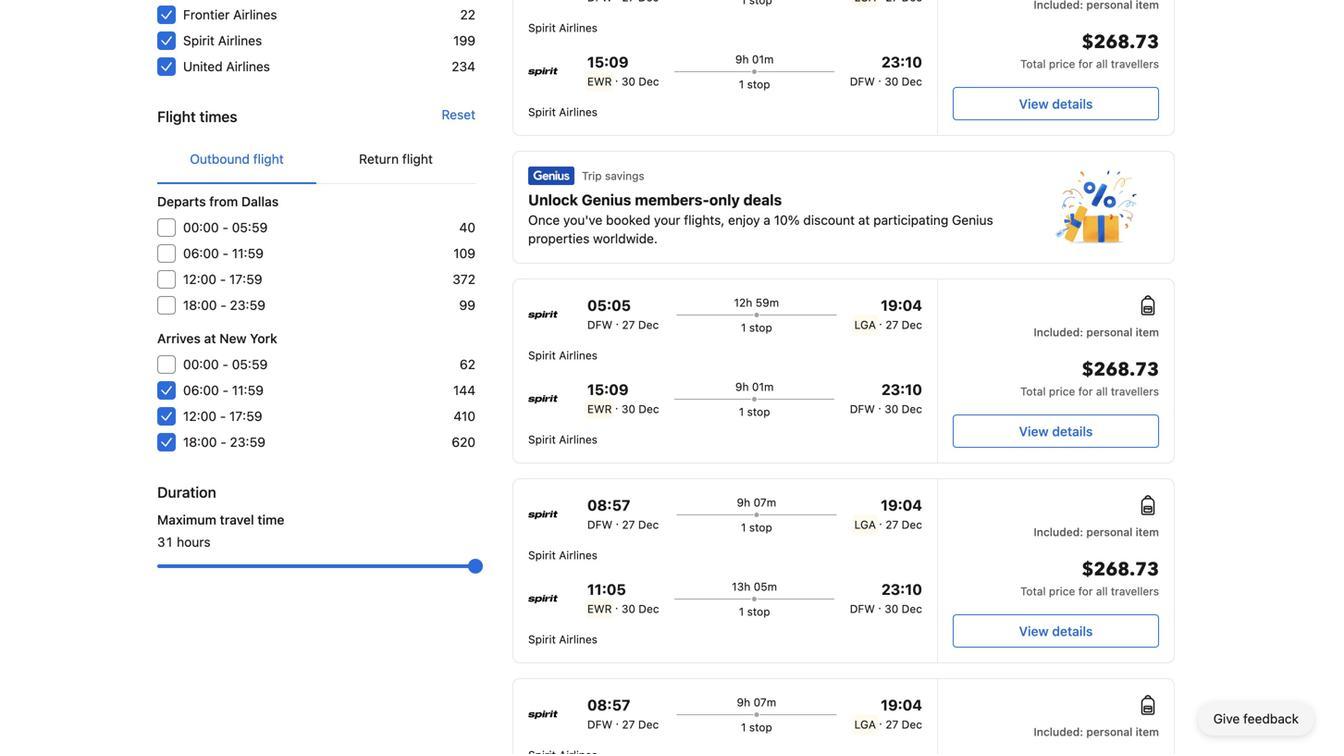 Task type: describe. For each thing, give the bounding box(es) containing it.
410
[[454, 409, 476, 424]]

from
[[209, 194, 238, 209]]

18:00 - 23:59 for at
[[183, 434, 266, 450]]

1 23:10 from the top
[[882, 53, 923, 71]]

59m
[[756, 296, 779, 309]]

00:00 for arrives
[[183, 357, 219, 372]]

trip
[[582, 169, 602, 182]]

booked
[[606, 212, 651, 228]]

23:10 dfw . 30 dec for 08:57
[[850, 581, 923, 615]]

properties
[[528, 231, 590, 246]]

9h 01m for third view details button from the bottom of the page
[[735, 53, 774, 66]]

price for 05:05
[[1049, 385, 1076, 398]]

1 $268.73 total price for all travellers from the top
[[1021, 30, 1159, 70]]

- for 372
[[220, 272, 226, 287]]

item for 05:05
[[1136, 326, 1159, 339]]

00:00 for departs
[[183, 220, 219, 235]]

outbound flight
[[190, 151, 284, 167]]

maximum
[[157, 512, 216, 527]]

dallas
[[241, 194, 279, 209]]

31
[[157, 534, 173, 550]]

details for 08:57
[[1052, 624, 1093, 639]]

1 07m from the top
[[754, 496, 777, 509]]

give
[[1214, 711, 1240, 726]]

maximum travel time 31 hours
[[157, 512, 284, 550]]

ewr for 08:57
[[587, 602, 612, 615]]

12:00 - 17:59 for at
[[183, 409, 262, 424]]

enjoy
[[728, 212, 760, 228]]

time
[[258, 512, 284, 527]]

worldwide.
[[593, 231, 658, 246]]

duration
[[157, 483, 216, 501]]

1 ewr from the top
[[587, 75, 612, 88]]

12h
[[734, 296, 753, 309]]

view details button for 08:57
[[953, 614, 1159, 648]]

17:59 for dallas
[[229, 272, 262, 287]]

included: personal item for 08:57
[[1034, 526, 1159, 539]]

12:00 for arrives
[[183, 409, 217, 424]]

0 vertical spatial genius
[[582, 191, 631, 209]]

lga for 11:05
[[855, 518, 876, 531]]

62
[[460, 357, 476, 372]]

0 horizontal spatial at
[[204, 331, 216, 346]]

item for 08:57
[[1136, 526, 1159, 539]]

1 view details button from the top
[[953, 87, 1159, 120]]

members-
[[635, 191, 710, 209]]

flight for outbound flight
[[253, 151, 284, 167]]

at inside unlock genius members-only deals once you've booked your flights, enjoy a 10% discount at participating genius properties worldwide.
[[859, 212, 870, 228]]

00:00 - 05:59 for from
[[183, 220, 268, 235]]

10%
[[774, 212, 800, 228]]

hours
[[177, 534, 211, 550]]

trip savings
[[582, 169, 645, 182]]

york
[[250, 331, 277, 346]]

234
[[452, 59, 476, 74]]

12:00 - 17:59 for from
[[183, 272, 262, 287]]

22
[[460, 7, 476, 22]]

40
[[459, 220, 476, 235]]

outbound flight button
[[157, 135, 316, 183]]

frontier
[[183, 7, 230, 22]]

199
[[454, 33, 476, 48]]

your
[[654, 212, 681, 228]]

23:59 for dallas
[[230, 297, 266, 313]]

05:05 dfw . 27 dec
[[587, 297, 659, 331]]

372
[[453, 272, 476, 287]]

reset
[[442, 107, 476, 122]]

flights,
[[684, 212, 725, 228]]

return
[[359, 151, 399, 167]]

3 item from the top
[[1136, 725, 1159, 738]]

flight times
[[157, 108, 237, 125]]

144
[[453, 383, 476, 398]]

view details button for 05:05
[[953, 415, 1159, 448]]

included: for 05:05
[[1034, 326, 1084, 339]]

discount
[[804, 212, 855, 228]]

flight
[[157, 108, 196, 125]]

620
[[452, 434, 476, 450]]

feedback
[[1244, 711, 1299, 726]]

23:10 for 05:05
[[882, 381, 923, 398]]

11:05 ewr . 30 dec
[[587, 581, 659, 615]]

15:09 for third view details button from the bottom of the page
[[587, 53, 629, 71]]

dfw inside 05:05 dfw . 27 dec
[[587, 318, 613, 331]]

2 9h 07m from the top
[[737, 696, 777, 709]]

99
[[459, 297, 476, 313]]

united
[[183, 59, 223, 74]]

give feedback button
[[1199, 702, 1314, 736]]

arrives
[[157, 331, 201, 346]]

you've
[[564, 212, 603, 228]]

1 08:57 dfw . 27 dec from the top
[[587, 496, 659, 531]]

give feedback
[[1214, 711, 1299, 726]]

- for 620
[[220, 434, 226, 450]]

lga for 15:09
[[855, 318, 876, 331]]

12h 59m
[[734, 296, 779, 309]]

dec inside 11:05 ewr . 30 dec
[[639, 602, 659, 615]]

1 9h 07m from the top
[[737, 496, 777, 509]]

- for 109
[[223, 246, 229, 261]]

for for 05:05
[[1079, 385, 1093, 398]]

19:04 lga . 27 dec for 11:05
[[855, 496, 923, 531]]

1 23:10 dfw . 30 dec from the top
[[850, 53, 923, 88]]

$268.73 for 08:57
[[1082, 557, 1159, 582]]

. inside 05:05 dfw . 27 dec
[[616, 315, 619, 328]]

included: for 08:57
[[1034, 526, 1084, 539]]

27 inside 05:05 dfw . 27 dec
[[622, 318, 635, 331]]



Task type: vqa. For each thing, say whether or not it's contained in the screenshot.
Adult
no



Task type: locate. For each thing, give the bounding box(es) containing it.
2 vertical spatial 19:04 lga . 27 dec
[[855, 696, 923, 731]]

departs from dallas
[[157, 194, 279, 209]]

ewr for 05:05
[[587, 403, 612, 415]]

06:00 - 11:59 down "arrives at new york"
[[183, 383, 264, 398]]

2 view details from the top
[[1019, 424, 1093, 439]]

view details button
[[953, 87, 1159, 120], [953, 415, 1159, 448], [953, 614, 1159, 648]]

departs
[[157, 194, 206, 209]]

0 vertical spatial 23:10 dfw . 30 dec
[[850, 53, 923, 88]]

reset button
[[442, 105, 476, 124]]

2 vertical spatial 19:04
[[881, 696, 923, 714]]

flight inside return flight button
[[402, 151, 433, 167]]

flight right return
[[402, 151, 433, 167]]

0 vertical spatial 06:00
[[183, 246, 219, 261]]

1
[[739, 78, 744, 91], [741, 321, 746, 334], [739, 405, 744, 418], [741, 521, 746, 534], [739, 605, 744, 618], [741, 721, 746, 734]]

total for 05:05
[[1021, 385, 1046, 398]]

0 vertical spatial 08:57 dfw . 27 dec
[[587, 496, 659, 531]]

1 17:59 from the top
[[229, 272, 262, 287]]

1 vertical spatial 23:59
[[230, 434, 266, 450]]

2 06:00 from the top
[[183, 383, 219, 398]]

18:00 - 23:59 up "arrives at new york"
[[183, 297, 266, 313]]

23:10
[[882, 53, 923, 71], [882, 381, 923, 398], [882, 581, 923, 598]]

1 vertical spatial view details button
[[953, 415, 1159, 448]]

06:00 - 11:59
[[183, 246, 264, 261], [183, 383, 264, 398]]

0 horizontal spatial flight
[[253, 151, 284, 167]]

1 05:59 from the top
[[232, 220, 268, 235]]

1 vertical spatial 11:59
[[232, 383, 264, 398]]

0 vertical spatial 01m
[[752, 53, 774, 66]]

1 01m from the top
[[752, 53, 774, 66]]

3 included: personal item from the top
[[1034, 725, 1159, 738]]

2 18:00 - 23:59 from the top
[[183, 434, 266, 450]]

23:10 for 08:57
[[882, 581, 923, 598]]

3 personal from the top
[[1087, 725, 1133, 738]]

1 vertical spatial 18:00
[[183, 434, 217, 450]]

total
[[1021, 57, 1046, 70], [1021, 385, 1046, 398], [1021, 585, 1046, 598]]

0 vertical spatial details
[[1052, 96, 1093, 112]]

01m for third view details button from the bottom of the page
[[752, 53, 774, 66]]

2 vertical spatial $268.73 total price for all travellers
[[1021, 557, 1159, 598]]

1 included: from the top
[[1034, 326, 1084, 339]]

2 view from the top
[[1019, 424, 1049, 439]]

1 included: personal item from the top
[[1034, 326, 1159, 339]]

0 vertical spatial 19:04
[[881, 297, 923, 314]]

1 vertical spatial total
[[1021, 385, 1046, 398]]

personal for 08:57
[[1087, 526, 1133, 539]]

2 08:57 from the top
[[587, 696, 630, 714]]

0 vertical spatial personal
[[1087, 326, 1133, 339]]

3 total from the top
[[1021, 585, 1046, 598]]

0 vertical spatial 15:09
[[587, 53, 629, 71]]

12:00 up duration
[[183, 409, 217, 424]]

1 vertical spatial 18:00 - 23:59
[[183, 434, 266, 450]]

2 08:57 dfw . 27 dec from the top
[[587, 696, 659, 731]]

18:00 up duration
[[183, 434, 217, 450]]

1 vertical spatial lga
[[855, 518, 876, 531]]

2 included: from the top
[[1034, 526, 1084, 539]]

at left new
[[204, 331, 216, 346]]

2 personal from the top
[[1087, 526, 1133, 539]]

1 details from the top
[[1052, 96, 1093, 112]]

2 06:00 - 11:59 from the top
[[183, 383, 264, 398]]

27
[[622, 318, 635, 331], [886, 318, 899, 331], [622, 518, 635, 531], [886, 518, 899, 531], [622, 718, 635, 731], [886, 718, 899, 731]]

2 15:09 ewr . 30 dec from the top
[[587, 381, 659, 415]]

2 00:00 from the top
[[183, 357, 219, 372]]

view details for 05:05
[[1019, 424, 1093, 439]]

1 vertical spatial 05:59
[[232, 357, 268, 372]]

18:00 for departs
[[183, 297, 217, 313]]

2 11:59 from the top
[[232, 383, 264, 398]]

00:00 - 05:59 for at
[[183, 357, 268, 372]]

0 vertical spatial 12:00
[[183, 272, 217, 287]]

1 lga from the top
[[855, 318, 876, 331]]

0 vertical spatial included: personal item
[[1034, 326, 1159, 339]]

2 23:10 from the top
[[882, 381, 923, 398]]

view details
[[1019, 96, 1093, 112], [1019, 424, 1093, 439], [1019, 624, 1093, 639]]

2 17:59 from the top
[[229, 409, 262, 424]]

2 vertical spatial personal
[[1087, 725, 1133, 738]]

11:59 for dallas
[[232, 246, 264, 261]]

3 view from the top
[[1019, 624, 1049, 639]]

2 9h 01m from the top
[[735, 380, 774, 393]]

2 00:00 - 05:59 from the top
[[183, 357, 268, 372]]

1 view from the top
[[1019, 96, 1049, 112]]

0 horizontal spatial genius
[[582, 191, 631, 209]]

1 vertical spatial 00:00 - 05:59
[[183, 357, 268, 372]]

united airlines
[[183, 59, 270, 74]]

23:59
[[230, 297, 266, 313], [230, 434, 266, 450]]

1 vertical spatial all
[[1096, 385, 1108, 398]]

1 19:04 from the top
[[881, 297, 923, 314]]

travellers for 05:05
[[1111, 385, 1159, 398]]

2 05:59 from the top
[[232, 357, 268, 372]]

1 item from the top
[[1136, 326, 1159, 339]]

1 vertical spatial personal
[[1087, 526, 1133, 539]]

0 vertical spatial view details button
[[953, 87, 1159, 120]]

17:59
[[229, 272, 262, 287], [229, 409, 262, 424]]

flight up dallas
[[253, 151, 284, 167]]

3 19:04 lga . 27 dec from the top
[[855, 696, 923, 731]]

1 travellers from the top
[[1111, 57, 1159, 70]]

2 vertical spatial for
[[1079, 585, 1093, 598]]

3 view details button from the top
[[953, 614, 1159, 648]]

1 18:00 - 23:59 from the top
[[183, 297, 266, 313]]

1 vertical spatial 06:00
[[183, 383, 219, 398]]

included: personal item for 05:05
[[1034, 326, 1159, 339]]

06:00 - 11:59 for from
[[183, 246, 264, 261]]

travellers for 08:57
[[1111, 585, 1159, 598]]

1 9h 01m from the top
[[735, 53, 774, 66]]

details
[[1052, 96, 1093, 112], [1052, 424, 1093, 439], [1052, 624, 1093, 639]]

2 vertical spatial ewr
[[587, 602, 612, 615]]

9h 01m for 05:05's view details button
[[735, 380, 774, 393]]

05:05
[[587, 297, 631, 314]]

ewr
[[587, 75, 612, 88], [587, 403, 612, 415], [587, 602, 612, 615]]

0 vertical spatial ewr
[[587, 75, 612, 88]]

details for 05:05
[[1052, 424, 1093, 439]]

1 vertical spatial travellers
[[1111, 385, 1159, 398]]

genius
[[582, 191, 631, 209], [952, 212, 994, 228]]

view for 05:05
[[1019, 424, 1049, 439]]

2 details from the top
[[1052, 424, 1093, 439]]

savings
[[605, 169, 645, 182]]

17:59 for new
[[229, 409, 262, 424]]

1 all from the top
[[1096, 57, 1108, 70]]

2 19:04 lga . 27 dec from the top
[[855, 496, 923, 531]]

05:59 for new
[[232, 357, 268, 372]]

1 11:59 from the top
[[232, 246, 264, 261]]

3 $268.73 from the top
[[1082, 557, 1159, 582]]

19:04 for 15:09
[[881, 297, 923, 314]]

17:59 down new
[[229, 409, 262, 424]]

1 vertical spatial 15:09 ewr . 30 dec
[[587, 381, 659, 415]]

$268.73
[[1082, 30, 1159, 55], [1082, 357, 1159, 383], [1082, 557, 1159, 582]]

2 23:10 dfw . 30 dec from the top
[[850, 381, 923, 415]]

1 view details from the top
[[1019, 96, 1093, 112]]

0 vertical spatial included:
[[1034, 326, 1084, 339]]

- for 62
[[223, 357, 228, 372]]

1 vertical spatial 00:00
[[183, 357, 219, 372]]

08:57
[[587, 496, 630, 514], [587, 696, 630, 714]]

flight inside the outbound flight button
[[253, 151, 284, 167]]

1 total from the top
[[1021, 57, 1046, 70]]

0 vertical spatial total
[[1021, 57, 1046, 70]]

times
[[200, 108, 237, 125]]

0 vertical spatial 9h 01m
[[735, 53, 774, 66]]

all
[[1096, 57, 1108, 70], [1096, 385, 1108, 398], [1096, 585, 1108, 598]]

23:10 dfw . 30 dec
[[850, 53, 923, 88], [850, 381, 923, 415], [850, 581, 923, 615]]

for for 08:57
[[1079, 585, 1093, 598]]

view
[[1019, 96, 1049, 112], [1019, 424, 1049, 439], [1019, 624, 1049, 639]]

1 12:00 from the top
[[183, 272, 217, 287]]

2 travellers from the top
[[1111, 385, 1159, 398]]

1 vertical spatial included:
[[1034, 526, 1084, 539]]

0 vertical spatial for
[[1079, 57, 1093, 70]]

- for 40
[[223, 220, 228, 235]]

1 stop
[[739, 78, 770, 91], [741, 321, 772, 334], [739, 405, 770, 418], [741, 521, 772, 534], [739, 605, 770, 618], [741, 721, 772, 734]]

06:00 down departs from dallas
[[183, 246, 219, 261]]

2 07m from the top
[[754, 696, 777, 709]]

dec inside 05:05 dfw . 27 dec
[[638, 318, 659, 331]]

2 for from the top
[[1079, 385, 1093, 398]]

2 01m from the top
[[752, 380, 774, 393]]

genius right "participating"
[[952, 212, 994, 228]]

1 horizontal spatial genius
[[952, 212, 994, 228]]

3 details from the top
[[1052, 624, 1093, 639]]

3 23:10 from the top
[[882, 581, 923, 598]]

2 vertical spatial item
[[1136, 725, 1159, 738]]

1 vertical spatial 9h 01m
[[735, 380, 774, 393]]

1 06:00 - 11:59 from the top
[[183, 246, 264, 261]]

2 price from the top
[[1049, 385, 1076, 398]]

$268.73 for 05:05
[[1082, 357, 1159, 383]]

return flight
[[359, 151, 433, 167]]

0 vertical spatial price
[[1049, 57, 1076, 70]]

2 18:00 from the top
[[183, 434, 217, 450]]

9h 07m
[[737, 496, 777, 509], [737, 696, 777, 709]]

19:04 lga . 27 dec
[[855, 297, 923, 331], [855, 496, 923, 531], [855, 696, 923, 731]]

price for 08:57
[[1049, 585, 1076, 598]]

18:00 for arrives
[[183, 434, 217, 450]]

2 vertical spatial 23:10
[[882, 581, 923, 598]]

ewr inside 11:05 ewr . 30 dec
[[587, 602, 612, 615]]

1 vertical spatial 15:09
[[587, 381, 629, 398]]

1 flight from the left
[[253, 151, 284, 167]]

3 for from the top
[[1079, 585, 1093, 598]]

flight
[[253, 151, 284, 167], [402, 151, 433, 167]]

deals
[[744, 191, 782, 209]]

1 08:57 from the top
[[587, 496, 630, 514]]

06:00 - 11:59 for at
[[183, 383, 264, 398]]

2 vertical spatial details
[[1052, 624, 1093, 639]]

0 vertical spatial 23:10
[[882, 53, 923, 71]]

genius down trip savings at the top of page
[[582, 191, 631, 209]]

1 vertical spatial price
[[1049, 385, 1076, 398]]

2 15:09 from the top
[[587, 381, 629, 398]]

05:59 down 'york'
[[232, 357, 268, 372]]

1 vertical spatial view
[[1019, 424, 1049, 439]]

2 item from the top
[[1136, 526, 1159, 539]]

at right discount at the top
[[859, 212, 870, 228]]

1 vertical spatial genius
[[952, 212, 994, 228]]

0 vertical spatial 07m
[[754, 496, 777, 509]]

item
[[1136, 326, 1159, 339], [1136, 526, 1159, 539], [1136, 725, 1159, 738]]

genius image
[[528, 167, 575, 185], [528, 167, 575, 185], [1056, 170, 1137, 244]]

0 vertical spatial 12:00 - 17:59
[[183, 272, 262, 287]]

2 vertical spatial view
[[1019, 624, 1049, 639]]

0 vertical spatial $268.73 total price for all travellers
[[1021, 30, 1159, 70]]

2 vertical spatial price
[[1049, 585, 1076, 598]]

00:00 - 05:59 down from
[[183, 220, 268, 235]]

08:57 dfw . 27 dec
[[587, 496, 659, 531], [587, 696, 659, 731]]

2 $268.73 from the top
[[1082, 357, 1159, 383]]

spirit airlines
[[528, 21, 598, 34], [183, 33, 262, 48], [528, 105, 598, 118], [528, 349, 598, 362], [528, 433, 598, 446], [528, 549, 598, 562], [528, 633, 598, 646]]

2 view details button from the top
[[953, 415, 1159, 448]]

unlock
[[528, 191, 578, 209]]

19:04
[[881, 297, 923, 314], [881, 496, 923, 514], [881, 696, 923, 714]]

1 vertical spatial 12:00
[[183, 409, 217, 424]]

2 vertical spatial total
[[1021, 585, 1046, 598]]

participating
[[874, 212, 949, 228]]

unlock genius members-only deals once you've booked your flights, enjoy a 10% discount at participating genius properties worldwide.
[[528, 191, 994, 246]]

1 for from the top
[[1079, 57, 1093, 70]]

0 vertical spatial 18:00
[[183, 297, 217, 313]]

1 12:00 - 17:59 from the top
[[183, 272, 262, 287]]

0 vertical spatial item
[[1136, 326, 1159, 339]]

dfw
[[850, 75, 875, 88], [587, 318, 613, 331], [850, 403, 875, 415], [587, 518, 613, 531], [850, 602, 875, 615], [587, 718, 613, 731]]

2 lga from the top
[[855, 518, 876, 531]]

-
[[223, 220, 228, 235], [223, 246, 229, 261], [220, 272, 226, 287], [220, 297, 226, 313], [223, 357, 228, 372], [223, 383, 229, 398], [220, 409, 226, 424], [220, 434, 226, 450]]

0 vertical spatial view
[[1019, 96, 1049, 112]]

13h 05m
[[732, 580, 777, 593]]

1 23:59 from the top
[[230, 297, 266, 313]]

1 vertical spatial 9h 07m
[[737, 696, 777, 709]]

$268.73 total price for all travellers for 08:57
[[1021, 557, 1159, 598]]

at
[[859, 212, 870, 228], [204, 331, 216, 346]]

once
[[528, 212, 560, 228]]

0 vertical spatial 06:00 - 11:59
[[183, 246, 264, 261]]

3 23:10 dfw . 30 dec from the top
[[850, 581, 923, 615]]

17:59 up new
[[229, 272, 262, 287]]

1 personal from the top
[[1087, 326, 1133, 339]]

19:04 lga . 27 dec for 15:09
[[855, 297, 923, 331]]

0 vertical spatial all
[[1096, 57, 1108, 70]]

3 price from the top
[[1049, 585, 1076, 598]]

arrives at new york
[[157, 331, 277, 346]]

flight for return flight
[[402, 151, 433, 167]]

1 vertical spatial 08:57
[[587, 696, 630, 714]]

1 18:00 from the top
[[183, 297, 217, 313]]

11:59 down new
[[232, 383, 264, 398]]

personal
[[1087, 326, 1133, 339], [1087, 526, 1133, 539], [1087, 725, 1133, 738]]

00:00 - 05:59
[[183, 220, 268, 235], [183, 357, 268, 372]]

- for 410
[[220, 409, 226, 424]]

06:00 down "arrives at new york"
[[183, 383, 219, 398]]

1 vertical spatial item
[[1136, 526, 1159, 539]]

1 vertical spatial 23:10 dfw . 30 dec
[[850, 381, 923, 415]]

a
[[764, 212, 771, 228]]

0 vertical spatial view details
[[1019, 96, 1093, 112]]

total for 08:57
[[1021, 585, 1046, 598]]

3 view details from the top
[[1019, 624, 1093, 639]]

2 12:00 from the top
[[183, 409, 217, 424]]

1 price from the top
[[1049, 57, 1076, 70]]

3 lga from the top
[[855, 718, 876, 731]]

2 23:59 from the top
[[230, 434, 266, 450]]

00:00 down departs from dallas
[[183, 220, 219, 235]]

travel
[[220, 512, 254, 527]]

3 travellers from the top
[[1111, 585, 1159, 598]]

01m for 05:05's view details button
[[752, 380, 774, 393]]

1 horizontal spatial at
[[859, 212, 870, 228]]

0 vertical spatial 18:00 - 23:59
[[183, 297, 266, 313]]

only
[[710, 191, 740, 209]]

view for 08:57
[[1019, 624, 1049, 639]]

all for 05:05
[[1096, 385, 1108, 398]]

0 vertical spatial 15:09 ewr . 30 dec
[[587, 53, 659, 88]]

07m
[[754, 496, 777, 509], [754, 696, 777, 709]]

0 vertical spatial 05:59
[[232, 220, 268, 235]]

$268.73 total price for all travellers for 05:05
[[1021, 357, 1159, 398]]

3 $268.73 total price for all travellers from the top
[[1021, 557, 1159, 598]]

109
[[454, 246, 476, 261]]

2 vertical spatial included:
[[1034, 725, 1084, 738]]

12:00 for departs
[[183, 272, 217, 287]]

tab list containing outbound flight
[[157, 135, 476, 185]]

00:00
[[183, 220, 219, 235], [183, 357, 219, 372]]

00:00 down "arrives at new york"
[[183, 357, 219, 372]]

05:59 down dallas
[[232, 220, 268, 235]]

1 06:00 from the top
[[183, 246, 219, 261]]

frontier airlines
[[183, 7, 277, 22]]

23:59 up travel
[[230, 434, 266, 450]]

12:00 - 17:59
[[183, 272, 262, 287], [183, 409, 262, 424]]

2 vertical spatial 23:10 dfw . 30 dec
[[850, 581, 923, 615]]

1 $268.73 from the top
[[1082, 30, 1159, 55]]

12:00 - 17:59 up "arrives at new york"
[[183, 272, 262, 287]]

0 vertical spatial 17:59
[[229, 272, 262, 287]]

0 vertical spatial 08:57
[[587, 496, 630, 514]]

3 all from the top
[[1096, 585, 1108, 598]]

- for 144
[[223, 383, 229, 398]]

1 vertical spatial 17:59
[[229, 409, 262, 424]]

12:00 up "arrives at new york"
[[183, 272, 217, 287]]

19:04 for 11:05
[[881, 496, 923, 514]]

2 total from the top
[[1021, 385, 1046, 398]]

1 vertical spatial $268.73 total price for all travellers
[[1021, 357, 1159, 398]]

1 vertical spatial 06:00 - 11:59
[[183, 383, 264, 398]]

view details for 08:57
[[1019, 624, 1093, 639]]

new
[[219, 331, 247, 346]]

11:05
[[587, 581, 626, 598]]

2 ewr from the top
[[587, 403, 612, 415]]

included:
[[1034, 326, 1084, 339], [1034, 526, 1084, 539], [1034, 725, 1084, 738]]

1 00:00 - 05:59 from the top
[[183, 220, 268, 235]]

1 00:00 from the top
[[183, 220, 219, 235]]

for
[[1079, 57, 1093, 70], [1079, 385, 1093, 398], [1079, 585, 1093, 598]]

18:00 up "arrives at new york"
[[183, 297, 217, 313]]

0 vertical spatial at
[[859, 212, 870, 228]]

1 vertical spatial details
[[1052, 424, 1093, 439]]

all for 08:57
[[1096, 585, 1108, 598]]

2 vertical spatial travellers
[[1111, 585, 1159, 598]]

personal for 05:05
[[1087, 326, 1133, 339]]

9h 01m
[[735, 53, 774, 66], [735, 380, 774, 393]]

11:59 for new
[[232, 383, 264, 398]]

23:10 dfw . 30 dec for 05:05
[[850, 381, 923, 415]]

2 $268.73 total price for all travellers from the top
[[1021, 357, 1159, 398]]

30 inside 11:05 ewr . 30 dec
[[622, 602, 636, 615]]

06:00 for arrives
[[183, 383, 219, 398]]

1 vertical spatial 12:00 - 17:59
[[183, 409, 262, 424]]

2 vertical spatial lga
[[855, 718, 876, 731]]

1 vertical spatial $268.73
[[1082, 357, 1159, 383]]

tab list
[[157, 135, 476, 185]]

23:59 up new
[[230, 297, 266, 313]]

0 vertical spatial 19:04 lga . 27 dec
[[855, 297, 923, 331]]

12:00 - 17:59 down "arrives at new york"
[[183, 409, 262, 424]]

2 vertical spatial view details
[[1019, 624, 1093, 639]]

1 19:04 lga . 27 dec from the top
[[855, 297, 923, 331]]

06:00 - 11:59 down from
[[183, 246, 264, 261]]

1 15:09 from the top
[[587, 53, 629, 71]]

1 15:09 ewr . 30 dec from the top
[[587, 53, 659, 88]]

0 vertical spatial 00:00 - 05:59
[[183, 220, 268, 235]]

3 19:04 from the top
[[881, 696, 923, 714]]

0 vertical spatial 00:00
[[183, 220, 219, 235]]

0 vertical spatial 9h 07m
[[737, 496, 777, 509]]

18:00 - 23:59 for from
[[183, 297, 266, 313]]

1 vertical spatial included: personal item
[[1034, 526, 1159, 539]]

. inside 11:05 ewr . 30 dec
[[615, 599, 619, 612]]

- for 99
[[220, 297, 226, 313]]

15:09
[[587, 53, 629, 71], [587, 381, 629, 398]]

$268.73 total price for all travellers
[[1021, 30, 1159, 70], [1021, 357, 1159, 398], [1021, 557, 1159, 598]]

3 included: from the top
[[1034, 725, 1084, 738]]

05:59 for dallas
[[232, 220, 268, 235]]

23:59 for new
[[230, 434, 266, 450]]

0 vertical spatial 11:59
[[232, 246, 264, 261]]

1 vertical spatial ewr
[[587, 403, 612, 415]]

13h
[[732, 580, 751, 593]]

3 ewr from the top
[[587, 602, 612, 615]]

return flight button
[[316, 135, 476, 183]]

05m
[[754, 580, 777, 593]]

0 vertical spatial travellers
[[1111, 57, 1159, 70]]

11:59 down dallas
[[232, 246, 264, 261]]

0 vertical spatial lga
[[855, 318, 876, 331]]

2 all from the top
[[1096, 385, 1108, 398]]

spirit
[[528, 21, 556, 34], [183, 33, 215, 48], [528, 105, 556, 118], [528, 349, 556, 362], [528, 433, 556, 446], [528, 549, 556, 562], [528, 633, 556, 646]]

00:00 - 05:59 down new
[[183, 357, 268, 372]]

1 vertical spatial for
[[1079, 385, 1093, 398]]

1 vertical spatial at
[[204, 331, 216, 346]]

18:00 - 23:59 up duration
[[183, 434, 266, 450]]

outbound
[[190, 151, 250, 167]]

06:00 for departs
[[183, 246, 219, 261]]

18:00
[[183, 297, 217, 313], [183, 434, 217, 450]]

1 vertical spatial 08:57 dfw . 27 dec
[[587, 696, 659, 731]]

15:09 for 05:05's view details button
[[587, 381, 629, 398]]

18:00 - 23:59
[[183, 297, 266, 313], [183, 434, 266, 450]]

2 vertical spatial all
[[1096, 585, 1108, 598]]

lga
[[855, 318, 876, 331], [855, 518, 876, 531], [855, 718, 876, 731]]

1 vertical spatial 19:04
[[881, 496, 923, 514]]



